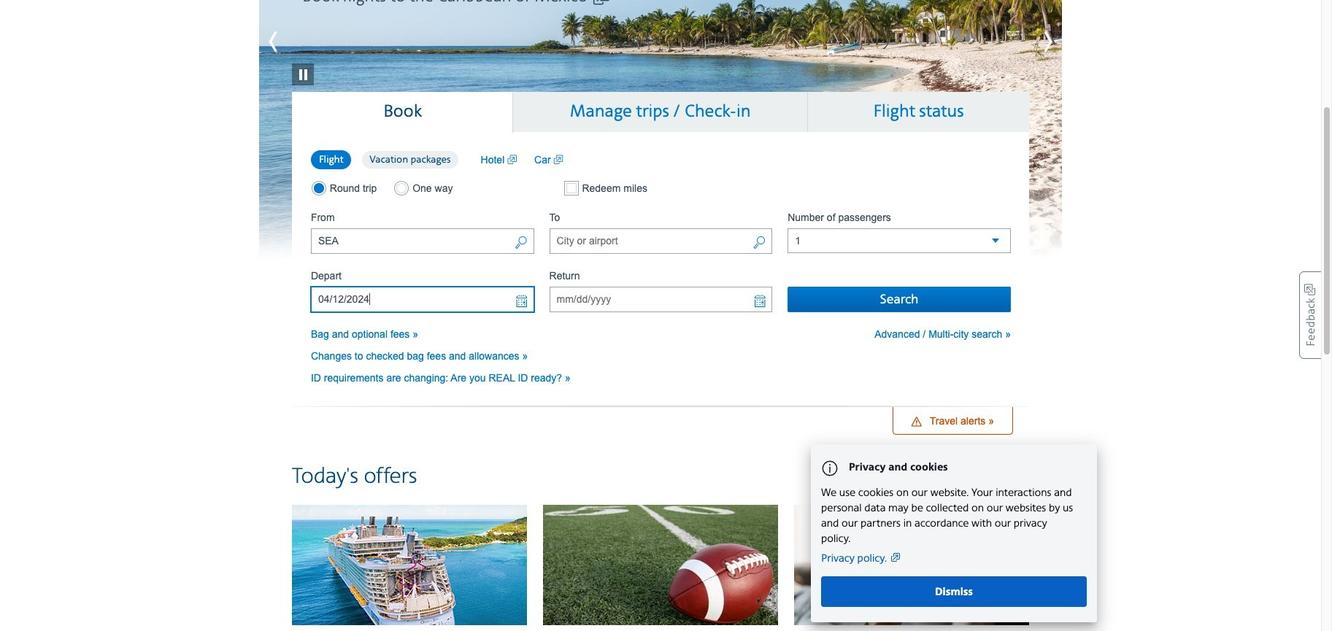 Task type: locate. For each thing, give the bounding box(es) containing it.
2 tab from the left
[[513, 92, 808, 132]]

mm/dd/yyyy text field down city or airport text field
[[311, 287, 534, 313]]

mm/dd/yyyy text field down city or airport text box
[[549, 287, 773, 313]]

0 horizontal spatial mm/dd/yyyy text field
[[311, 287, 534, 313]]

None submit
[[788, 287, 1011, 313]]

1 vertical spatial option group
[[311, 181, 534, 196]]

option group
[[311, 149, 466, 170], [311, 181, 534, 196]]

tab list
[[292, 92, 1029, 133]]

2 mm/dd/yyyy text field from the left
[[549, 287, 773, 313]]

search image
[[514, 235, 528, 252]]

1 tab from the left
[[292, 92, 513, 133]]

newpage image
[[554, 152, 563, 167]]

1 horizontal spatial mm/dd/yyyy text field
[[549, 287, 773, 313]]

mm/dd/yyyy text field
[[311, 287, 534, 313], [549, 287, 773, 313]]

tab
[[292, 92, 513, 133], [513, 92, 808, 132], [808, 92, 1029, 132]]

0 vertical spatial option group
[[311, 149, 466, 170]]

1 option group from the top
[[311, 149, 466, 170]]



Task type: describe. For each thing, give the bounding box(es) containing it.
next slide image
[[997, 23, 1062, 60]]

1 mm/dd/yyyy text field from the left
[[311, 287, 534, 313]]

leave feedback, opens external site in new window image
[[1300, 272, 1322, 359]]

start off spring with a beach trip. book flights to the caribbean or mexico. opens another site in a new window that may not meet accessibility guidelines. image
[[259, 0, 1062, 260]]

City or airport text field
[[311, 229, 534, 254]]

City or airport text field
[[549, 229, 773, 254]]

previous slide image
[[259, 23, 325, 60]]

search image
[[753, 235, 766, 252]]

2 option group from the top
[[311, 181, 534, 196]]

newpage image
[[508, 152, 517, 167]]

3 tab from the left
[[808, 92, 1029, 132]]

pause slideshow image
[[292, 41, 314, 85]]



Task type: vqa. For each thing, say whether or not it's contained in the screenshot.
bottommost 16.6 - 17.8"
no



